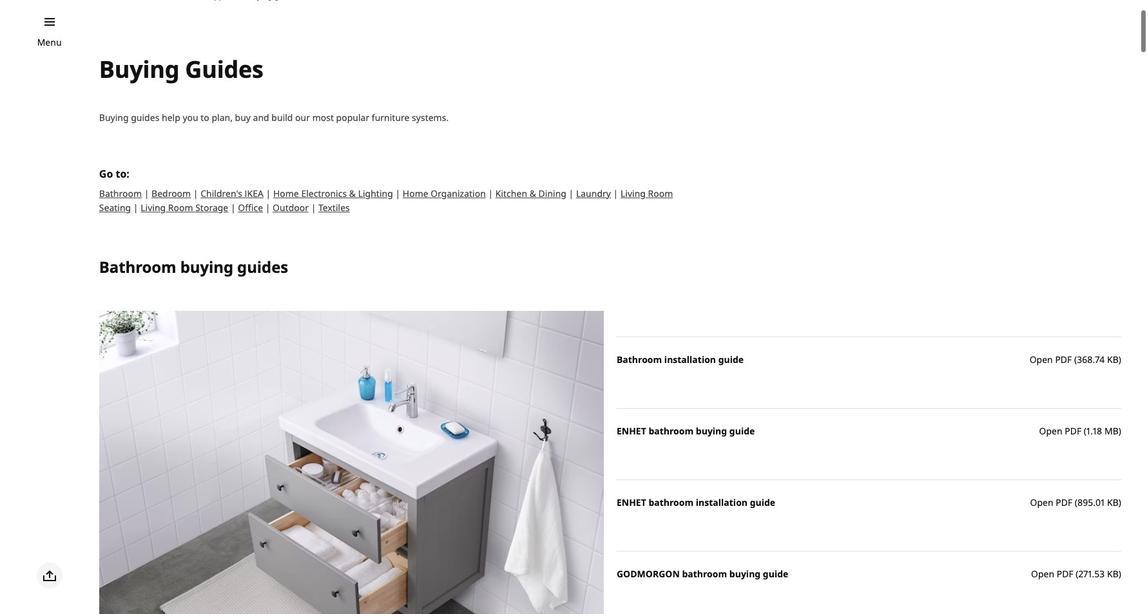 Task type: locate. For each thing, give the bounding box(es) containing it.
0 vertical spatial bathroom
[[649, 425, 694, 437]]

buying
[[99, 53, 179, 85], [99, 111, 129, 124]]

home
[[273, 188, 299, 200], [403, 188, 428, 200]]

1 horizontal spatial room
[[648, 188, 673, 200]]

buying for godmorgon
[[729, 568, 761, 580]]

open pdf ( 271.53 kb )
[[1031, 568, 1121, 580]]

1 vertical spatial buying
[[696, 425, 727, 437]]

2 vertical spatial bathroom
[[617, 354, 662, 366]]

open pdf ( 368.74 kb )
[[1030, 354, 1121, 366]]

living
[[621, 188, 646, 200], [141, 202, 166, 214]]

( for 368.74 kb
[[1074, 354, 1077, 366]]

1 vertical spatial kb
[[1107, 497, 1119, 509]]

) for 895.01 kb
[[1119, 497, 1121, 509]]

)
[[1119, 354, 1121, 366], [1119, 425, 1121, 437], [1119, 497, 1121, 509], [1119, 568, 1121, 580]]

living room seating
[[99, 188, 673, 214]]

2 & from the left
[[530, 188, 536, 200]]

buying up go to:
[[99, 111, 129, 124]]

room
[[648, 188, 673, 200], [168, 202, 193, 214]]

bathroom for enhet bathroom buying guide
[[649, 425, 694, 437]]

1 & from the left
[[349, 188, 356, 200]]

1 vertical spatial bathroom
[[99, 256, 176, 278]]

0 horizontal spatial home
[[273, 188, 299, 200]]

buying for buying guides
[[99, 53, 179, 85]]

| down children's ikea link
[[231, 202, 236, 214]]

buying for enhet
[[696, 425, 727, 437]]

room inside living room seating
[[648, 188, 673, 200]]

office link
[[238, 202, 263, 214]]

guides left help
[[131, 111, 159, 124]]

) for 271.53 kb
[[1119, 568, 1121, 580]]

kitchen & dining link
[[495, 188, 566, 200]]

kb right 895.01
[[1107, 497, 1119, 509]]

1 vertical spatial enhet
[[617, 497, 646, 509]]

1 buying from the top
[[99, 53, 179, 85]]

2 vertical spatial bathroom
[[682, 568, 727, 580]]

dining
[[538, 188, 566, 200]]

enhet bathroom buying guide
[[617, 425, 755, 437]]

1 vertical spatial buying
[[99, 111, 129, 124]]

0 vertical spatial guides
[[131, 111, 159, 124]]

1 vertical spatial room
[[168, 202, 193, 214]]

( for 895.01 kb
[[1075, 497, 1078, 509]]

installation
[[664, 354, 716, 366], [696, 497, 748, 509]]

0 horizontal spatial &
[[349, 188, 356, 200]]

kb right 368.74
[[1107, 354, 1119, 366]]

pdf left 368.74
[[1055, 354, 1072, 366]]

1 horizontal spatial living
[[621, 188, 646, 200]]

1 horizontal spatial home
[[403, 188, 428, 200]]

buying guides help you to plan, buy and build our most popular furniture systems.
[[99, 111, 449, 124]]

) right 1.18
[[1119, 425, 1121, 437]]

living room seating link
[[99, 188, 673, 214]]

bathroom for bathroom | bedroom | children's ikea | home electronics & lighting | home organization | kitchen & dining | laundry |
[[99, 188, 142, 200]]

guides
[[131, 111, 159, 124], [237, 256, 288, 278]]

enhet for enhet bathroom buying guide
[[617, 425, 646, 437]]

guide
[[718, 354, 744, 366], [729, 425, 755, 437], [750, 497, 775, 509], [763, 568, 788, 580]]

4 ) from the top
[[1119, 568, 1121, 580]]

open pdf ( 1.18 mb )
[[1039, 425, 1121, 437]]

open left 895.01
[[1030, 497, 1053, 509]]

help
[[162, 111, 180, 124]]

bathroom for bathroom buying guides
[[99, 256, 176, 278]]

1 horizontal spatial buying
[[696, 425, 727, 437]]

children's
[[201, 188, 242, 200]]

enhet bathroom installation guide
[[617, 497, 775, 509]]

1 horizontal spatial &
[[530, 188, 536, 200]]

children's ikea link
[[201, 188, 264, 200]]

& left dining
[[530, 188, 536, 200]]

bathroom
[[649, 425, 694, 437], [649, 497, 694, 509], [682, 568, 727, 580]]

go
[[99, 167, 113, 181]]

0 horizontal spatial guides
[[131, 111, 159, 124]]

) right 368.74
[[1119, 354, 1121, 366]]

open for open pdf ( 368.74 kb )
[[1030, 354, 1053, 366]]

bathroom | bedroom | children's ikea | home electronics & lighting | home organization | kitchen & dining | laundry |
[[99, 188, 621, 200]]

|
[[144, 188, 149, 200], [193, 188, 198, 200], [266, 188, 271, 200], [395, 188, 400, 200], [488, 188, 493, 200], [569, 188, 574, 200], [613, 188, 618, 200], [133, 202, 138, 214], [231, 202, 236, 214], [265, 202, 270, 214], [311, 202, 316, 214]]

pdf left 271.53
[[1057, 568, 1073, 580]]

buying
[[180, 256, 233, 278], [696, 425, 727, 437], [729, 568, 761, 580]]

storage
[[195, 202, 228, 214]]

kb for 895.01 kb
[[1107, 497, 1119, 509]]

pdf
[[1055, 354, 1072, 366], [1065, 425, 1082, 437], [1056, 497, 1073, 509], [1057, 568, 1073, 580]]

271.53
[[1079, 568, 1105, 580]]

pdf left 1.18
[[1065, 425, 1082, 437]]

living right laundry link
[[621, 188, 646, 200]]

1 enhet from the top
[[617, 425, 646, 437]]

(
[[1074, 354, 1077, 366], [1084, 425, 1087, 437], [1075, 497, 1078, 509], [1076, 568, 1079, 580]]

open
[[1030, 354, 1053, 366], [1039, 425, 1062, 437], [1030, 497, 1053, 509], [1031, 568, 1054, 580]]

bedroom
[[151, 188, 191, 200]]

pdf left 895.01
[[1056, 497, 1073, 509]]

| left bedroom link
[[144, 188, 149, 200]]

bathroom
[[99, 188, 142, 200], [99, 256, 176, 278], [617, 354, 662, 366]]

1 kb from the top
[[1107, 354, 1119, 366]]

3 ) from the top
[[1119, 497, 1121, 509]]

pdf for 895.01
[[1056, 497, 1073, 509]]

seating
[[99, 202, 131, 214]]

1 ) from the top
[[1119, 354, 1121, 366]]

0 vertical spatial room
[[648, 188, 673, 200]]

2 horizontal spatial buying
[[729, 568, 761, 580]]

bathroom for godmorgon bathroom buying guide
[[682, 568, 727, 580]]

lighting
[[358, 188, 393, 200]]

) right 895.01
[[1119, 497, 1121, 509]]

0 vertical spatial buying
[[99, 53, 179, 85]]

2 vertical spatial buying
[[729, 568, 761, 580]]

kb right 271.53
[[1107, 568, 1119, 580]]

0 horizontal spatial buying
[[180, 256, 233, 278]]

1 vertical spatial bathroom
[[649, 497, 694, 509]]

&
[[349, 188, 356, 200], [530, 188, 536, 200]]

2 kb from the top
[[1107, 497, 1119, 509]]

) for 368.74 kb
[[1119, 354, 1121, 366]]

& left lighting
[[349, 188, 356, 200]]

2 buying from the top
[[99, 111, 129, 124]]

open for open pdf ( 1.18 mb )
[[1039, 425, 1062, 437]]

textiles link
[[318, 202, 350, 214]]

bathroom for enhet bathroom installation guide
[[649, 497, 694, 509]]

open left 1.18
[[1039, 425, 1062, 437]]

kb
[[1107, 354, 1119, 366], [1107, 497, 1119, 509], [1107, 568, 1119, 580]]

1 vertical spatial living
[[141, 202, 166, 214]]

0 vertical spatial bathroom
[[99, 188, 142, 200]]

to:
[[116, 167, 129, 181]]

systems.
[[412, 111, 449, 124]]

2 home from the left
[[403, 188, 428, 200]]

2 ) from the top
[[1119, 425, 1121, 437]]

living inside living room seating
[[621, 188, 646, 200]]

go to:
[[99, 167, 129, 181]]

living down 'bedroom'
[[141, 202, 166, 214]]

| right dining
[[569, 188, 574, 200]]

and
[[253, 111, 269, 124]]

| living room storage | office | outdoor | textiles
[[131, 202, 350, 214]]

godmorgon bathroom buying guide
[[617, 568, 788, 580]]

2 vertical spatial kb
[[1107, 568, 1119, 580]]

0 vertical spatial living
[[621, 188, 646, 200]]

textiles
[[318, 202, 350, 214]]

) for 1.18 mb
[[1119, 425, 1121, 437]]

office
[[238, 202, 263, 214]]

| right "ikea"
[[266, 188, 271, 200]]

buying up help
[[99, 53, 179, 85]]

our
[[295, 111, 310, 124]]

open left 368.74
[[1030, 354, 1053, 366]]

enhet
[[617, 425, 646, 437], [617, 497, 646, 509]]

you
[[183, 111, 198, 124]]

open left 271.53
[[1031, 568, 1054, 580]]

home right lighting
[[403, 188, 428, 200]]

0 vertical spatial buying
[[180, 256, 233, 278]]

| right lighting
[[395, 188, 400, 200]]

3 kb from the top
[[1107, 568, 1119, 580]]

0 vertical spatial enhet
[[617, 425, 646, 437]]

1 horizontal spatial guides
[[237, 256, 288, 278]]

laundry link
[[576, 188, 611, 200]]

2 enhet from the top
[[617, 497, 646, 509]]

0 vertical spatial kb
[[1107, 354, 1119, 366]]

) right 271.53
[[1119, 568, 1121, 580]]

home up the "outdoor"
[[273, 188, 299, 200]]

buy
[[235, 111, 251, 124]]

895.01
[[1078, 497, 1105, 509]]

guides down the office link
[[237, 256, 288, 278]]



Task type: describe. For each thing, give the bounding box(es) containing it.
build
[[272, 111, 293, 124]]

| right laundry link
[[613, 188, 618, 200]]

1 vertical spatial installation
[[696, 497, 748, 509]]

open pdf ( 895.01 kb )
[[1030, 497, 1121, 509]]

guides
[[185, 53, 263, 85]]

| right seating
[[133, 202, 138, 214]]

plan,
[[212, 111, 233, 124]]

0 vertical spatial installation
[[664, 354, 716, 366]]

open for open pdf ( 271.53 kb )
[[1031, 568, 1054, 580]]

home organization link
[[403, 188, 486, 200]]

open for open pdf ( 895.01 kb )
[[1030, 497, 1053, 509]]

popular
[[336, 111, 369, 124]]

bathroom for bathroom installation guide
[[617, 354, 662, 366]]

| left kitchen
[[488, 188, 493, 200]]

guide for enhet bathroom buying guide
[[729, 425, 755, 437]]

guide for godmorgon bathroom buying guide
[[763, 568, 788, 580]]

menu
[[37, 36, 62, 48]]

most
[[312, 111, 334, 124]]

buying guides
[[99, 53, 263, 85]]

pdf for 1.18
[[1065, 425, 1082, 437]]

living room storage link
[[141, 202, 228, 214]]

laundry
[[576, 188, 611, 200]]

outdoor
[[273, 202, 309, 214]]

| down electronics
[[311, 202, 316, 214]]

home electronics & lighting link
[[273, 188, 393, 200]]

| right the office link
[[265, 202, 270, 214]]

0 horizontal spatial room
[[168, 202, 193, 214]]

guide for enhet bathroom installation guide
[[750, 497, 775, 509]]

1.18
[[1087, 425, 1102, 437]]

menu button
[[37, 35, 62, 50]]

ikea
[[245, 188, 264, 200]]

mb
[[1105, 425, 1119, 437]]

bathroom link
[[99, 188, 142, 200]]

electronics
[[301, 188, 347, 200]]

kb for 368.74 kb
[[1107, 354, 1119, 366]]

enhet for enhet bathroom installation guide
[[617, 497, 646, 509]]

368.74
[[1077, 354, 1105, 366]]

1 vertical spatial guides
[[237, 256, 288, 278]]

( for 271.53 kb
[[1076, 568, 1079, 580]]

bathroom installation guide
[[617, 354, 744, 366]]

| up "living room storage" link
[[193, 188, 198, 200]]

a white bathroom with a gray sink cabinet with the drawers open, displaying bathroom supplies image
[[99, 311, 604, 615]]

0 horizontal spatial living
[[141, 202, 166, 214]]

( for 1.18 mb
[[1084, 425, 1087, 437]]

outdoor link
[[273, 202, 309, 214]]

to
[[201, 111, 209, 124]]

furniture
[[372, 111, 410, 124]]

bedroom link
[[151, 188, 191, 200]]

kitchen
[[495, 188, 527, 200]]

organization
[[431, 188, 486, 200]]

kb for 271.53 kb
[[1107, 568, 1119, 580]]

1 home from the left
[[273, 188, 299, 200]]

godmorgon
[[617, 568, 680, 580]]

buying for buying guides help you to plan, buy and build our most popular furniture systems.
[[99, 111, 129, 124]]

pdf for 368.74
[[1055, 354, 1072, 366]]

bathroom buying guides
[[99, 256, 288, 278]]

pdf for 271.53
[[1057, 568, 1073, 580]]



Task type: vqa. For each thing, say whether or not it's contained in the screenshot.
'Bathroom installation guide'
yes



